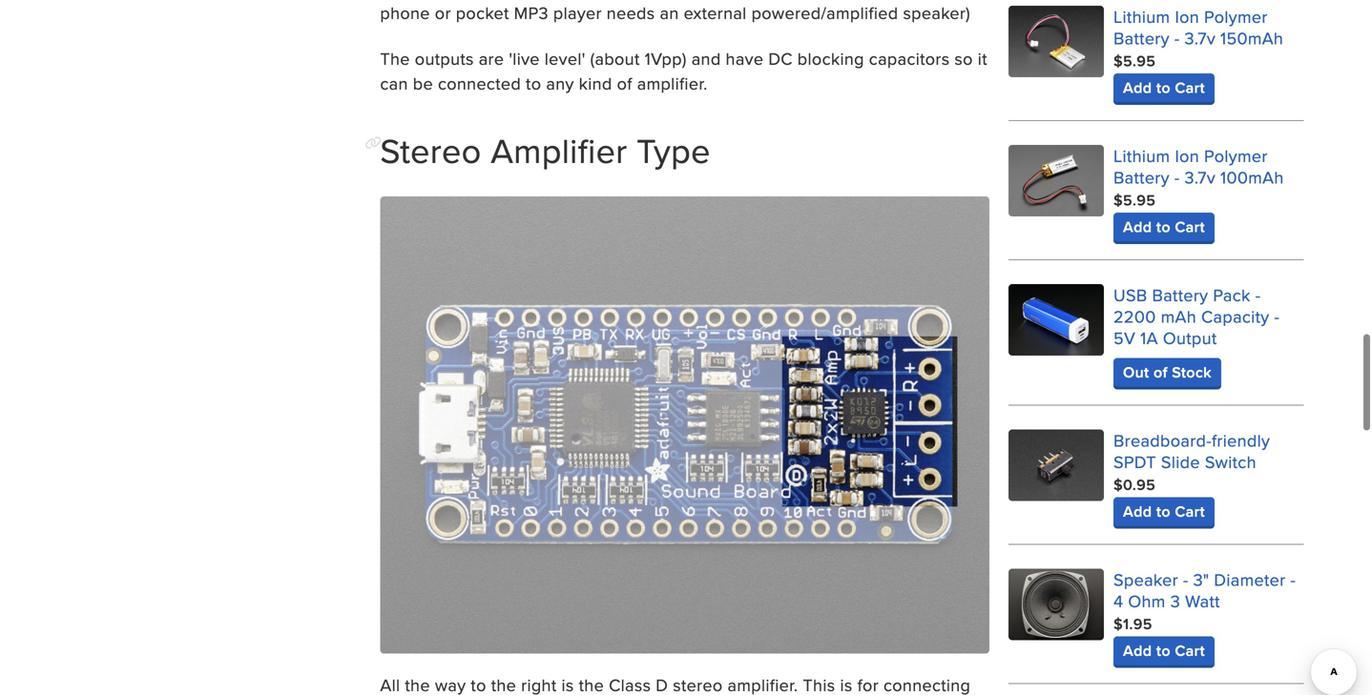 Task type: describe. For each thing, give the bounding box(es) containing it.
angle shot of lithium ion polymer battery 3.7v 150mah with jst 2-ph connector image
[[1009, 6, 1104, 77]]

it
[[978, 46, 987, 71]]

add inside the lithium ion polymer battery - 3.7v 100mah $5.95 add to cart
[[1123, 216, 1152, 238]]

lithium ion polymer battery - 3.7v 150mah link
[[1113, 4, 1284, 50]]

add inside lithium ion polymer battery - 3.7v 150mah $5.95 add to cart
[[1123, 76, 1152, 99]]

mah
[[1161, 304, 1196, 329]]

1vpp)
[[645, 46, 687, 71]]

and
[[691, 46, 721, 71]]

amplifier
[[491, 126, 627, 175]]

ion for 100mah
[[1175, 144, 1199, 168]]

output
[[1163, 326, 1217, 350]]

battery inside usb battery pack - 2200 mah capacity - 5v 1a output
[[1152, 283, 1208, 307]]

usb battery pack - 2200 mah capacity - 5v 1a output
[[1113, 283, 1280, 350]]

watt
[[1185, 589, 1220, 614]]

blocking
[[797, 46, 864, 71]]

stereo
[[380, 126, 481, 175]]

adafruit_products_amponly.jpg image
[[380, 197, 990, 654]]

diameter
[[1214, 568, 1286, 592]]

2200
[[1113, 304, 1156, 329]]

can
[[380, 71, 408, 95]]

$0.95
[[1113, 474, 1155, 496]]

add to cart link for 150mah
[[1113, 74, 1215, 102]]

to inside the outputs are 'live level' (about 1vpp) and have dc blocking capacitors so it can be connected to any kind of amplifier.
[[526, 71, 541, 95]]

speaker - 3" diameter - 4 ohm 3 watt $1.95 add to cart
[[1113, 568, 1296, 662]]

- left "3""
[[1183, 568, 1189, 592]]

100mah
[[1220, 165, 1284, 190]]

spdt
[[1113, 450, 1156, 474]]

lithium ion polymer battery - 3.7v 100mah $5.95 add to cart
[[1113, 144, 1284, 238]]

lithium ion polymer battery - 3.7v 100mah link
[[1113, 144, 1284, 190]]

dc
[[768, 46, 793, 71]]

- right diameter
[[1290, 568, 1296, 592]]

$5.95 for lithium ion polymer battery - 3.7v 100mah
[[1113, 189, 1156, 211]]

lithium ion polymer battery 3.7v 100mah with jst 2-ph connector image
[[1009, 145, 1104, 217]]

3.7v for 150mah
[[1185, 26, 1216, 50]]

add inside speaker - 3" diameter - 4 ohm 3 watt $1.95 add to cart
[[1123, 640, 1152, 662]]

- inside the lithium ion polymer battery - 3.7v 100mah $5.95 add to cart
[[1174, 165, 1180, 190]]

pack
[[1213, 283, 1250, 307]]

ion for 150mah
[[1175, 4, 1199, 29]]

any
[[546, 71, 574, 95]]

of inside the outputs are 'live level' (about 1vpp) and have dc blocking capacitors so it can be connected to any kind of amplifier.
[[617, 71, 632, 95]]

cart inside breadboard-friendly spdt slide switch $0.95 add to cart
[[1175, 501, 1205, 523]]

polymer for 150mah
[[1204, 4, 1268, 29]]

$5.95 for lithium ion polymer battery - 3.7v 150mah
[[1113, 50, 1156, 72]]

to inside breadboard-friendly spdt slide switch $0.95 add to cart
[[1156, 501, 1171, 523]]

cart inside lithium ion polymer battery - 3.7v 150mah $5.95 add to cart
[[1175, 76, 1205, 99]]

stock
[[1172, 361, 1212, 384]]

out of stock link
[[1113, 358, 1221, 387]]

- right capacity
[[1274, 304, 1280, 329]]

3.7v for 100mah
[[1185, 165, 1216, 190]]

add inside breadboard-friendly spdt slide switch $0.95 add to cart
[[1123, 501, 1152, 523]]

'live
[[509, 46, 540, 71]]

breadboard-friendly spdt slide switch $0.95 add to cart
[[1113, 429, 1270, 523]]

capacity
[[1201, 304, 1269, 329]]

lithium for lithium ion polymer battery - 3.7v 150mah
[[1113, 4, 1170, 29]]

out of stock
[[1123, 361, 1212, 384]]

add to cart link for add
[[1113, 498, 1215, 526]]

connected
[[438, 71, 521, 95]]

add to cart link for ohm
[[1113, 637, 1215, 666]]



Task type: vqa. For each thing, say whether or not it's contained in the screenshot.
Add within "Lithium Ion Polymer Battery - 3.7v 100mAh $5.95 Add to Cart"
yes



Task type: locate. For each thing, give the bounding box(es) containing it.
stereo amplifier type
[[380, 126, 711, 175]]

to down 'lithium ion polymer battery - 3.7v 150mah' link
[[1156, 76, 1171, 99]]

add to cart link down lithium ion polymer battery - 3.7v 100mah link
[[1113, 213, 1215, 242]]

breadboard-friendly spdt slide switch link
[[1113, 429, 1270, 474]]

speaker - 3" diameter - 4 ohm 3 watt link
[[1113, 568, 1296, 614]]

add
[[1123, 76, 1152, 99], [1123, 216, 1152, 238], [1123, 501, 1152, 523], [1123, 640, 1152, 662]]

1 vertical spatial of
[[1153, 361, 1168, 384]]

ion inside the lithium ion polymer battery - 3.7v 100mah $5.95 add to cart
[[1175, 144, 1199, 168]]

1 vertical spatial lithium
[[1113, 144, 1170, 168]]

2 lithium from the top
[[1113, 144, 1170, 168]]

add to cart link
[[1113, 74, 1215, 102], [1113, 213, 1215, 242], [1113, 498, 1215, 526], [1113, 637, 1215, 666]]

$5.95 right "lithium ion polymer battery 3.7v 100mah with jst 2-ph connector" image
[[1113, 189, 1156, 211]]

1 horizontal spatial of
[[1153, 361, 1168, 384]]

type
[[636, 126, 711, 175]]

3.7v
[[1185, 26, 1216, 50], [1185, 165, 1216, 190]]

1 polymer from the top
[[1204, 4, 1268, 29]]

0 vertical spatial battery
[[1113, 26, 1170, 50]]

polymer inside the lithium ion polymer battery - 3.7v 100mah $5.95 add to cart
[[1204, 144, 1268, 168]]

ion
[[1175, 4, 1199, 29], [1175, 144, 1199, 168]]

lithium inside the lithium ion polymer battery - 3.7v 100mah $5.95 add to cart
[[1113, 144, 1170, 168]]

breadboard-friendly spdt slide switch image
[[1009, 430, 1104, 501]]

link image
[[365, 136, 382, 150]]

lithium
[[1113, 4, 1170, 29], [1113, 144, 1170, 168]]

cart
[[1175, 76, 1205, 99], [1175, 216, 1205, 238], [1175, 501, 1205, 523], [1175, 640, 1205, 662]]

the outputs are 'live level' (about 1vpp) and have dc blocking capacitors so it can be connected to any kind of amplifier.
[[380, 46, 987, 95]]

4 add from the top
[[1123, 640, 1152, 662]]

$5.95 inside the lithium ion polymer battery - 3.7v 100mah $5.95 add to cart
[[1113, 189, 1156, 211]]

usb battery pack - 2200 mah capacity - 5v 1a output link
[[1113, 283, 1280, 350]]

lithium right "lithium ion polymer battery 3.7v 100mah with jst 2-ph connector" image
[[1113, 144, 1170, 168]]

3.7v inside lithium ion polymer battery - 3.7v 150mah $5.95 add to cart
[[1185, 26, 1216, 50]]

so
[[955, 46, 973, 71]]

0 vertical spatial lithium
[[1113, 4, 1170, 29]]

battery up output at the right
[[1152, 283, 1208, 307]]

$5.95 inside lithium ion polymer battery - 3.7v 150mah $5.95 add to cart
[[1113, 50, 1156, 72]]

$5.95 right angle shot of lithium ion polymer battery 3.7v 150mah with jst 2-ph connector image
[[1113, 50, 1156, 72]]

of
[[617, 71, 632, 95], [1153, 361, 1168, 384]]

the
[[380, 46, 410, 71]]

2 3.7v from the top
[[1185, 165, 1216, 190]]

capacitors
[[869, 46, 950, 71]]

ion left 150mah at the right of the page
[[1175, 4, 1199, 29]]

3.7v left 150mah at the right of the page
[[1185, 26, 1216, 50]]

3 add from the top
[[1123, 501, 1152, 523]]

polymer
[[1204, 4, 1268, 29], [1204, 144, 1268, 168]]

0 vertical spatial of
[[617, 71, 632, 95]]

add to cart link down 'lithium ion polymer battery - 3.7v 150mah' link
[[1113, 74, 1215, 102]]

add up usb
[[1123, 216, 1152, 238]]

polymer for 100mah
[[1204, 144, 1268, 168]]

to down 3
[[1156, 640, 1171, 662]]

to down 'live
[[526, 71, 541, 95]]

outputs
[[415, 46, 474, 71]]

of right 'out'
[[1153, 361, 1168, 384]]

of down (about
[[617, 71, 632, 95]]

$5.95
[[1113, 50, 1156, 72], [1113, 189, 1156, 211]]

switch
[[1205, 450, 1256, 474]]

2 vertical spatial battery
[[1152, 283, 1208, 307]]

2 cart from the top
[[1175, 216, 1205, 238]]

out
[[1123, 361, 1149, 384]]

ion inside lithium ion polymer battery - 3.7v 150mah $5.95 add to cart
[[1175, 4, 1199, 29]]

1a
[[1140, 326, 1158, 350]]

1 vertical spatial 3.7v
[[1185, 165, 1216, 190]]

ohm
[[1128, 589, 1166, 614]]

0 vertical spatial polymer
[[1204, 4, 1268, 29]]

cart down 'lithium ion polymer battery - 3.7v 150mah' link
[[1175, 76, 1205, 99]]

0 vertical spatial ion
[[1175, 4, 1199, 29]]

2 add from the top
[[1123, 216, 1152, 238]]

150mah
[[1220, 26, 1284, 50]]

2 $5.95 from the top
[[1113, 189, 1156, 211]]

1 vertical spatial battery
[[1113, 165, 1170, 190]]

cart inside speaker - 3" diameter - 4 ohm 3 watt $1.95 add to cart
[[1175, 640, 1205, 662]]

lithium ion polymer battery - 3.7v 150mah $5.95 add to cart
[[1113, 4, 1284, 99]]

friendly
[[1212, 429, 1270, 453]]

1 vertical spatial ion
[[1175, 144, 1199, 168]]

0 horizontal spatial of
[[617, 71, 632, 95]]

slide
[[1161, 450, 1200, 474]]

(about
[[590, 46, 640, 71]]

1 ion from the top
[[1175, 4, 1199, 29]]

to down lithium ion polymer battery - 3.7v 100mah link
[[1156, 216, 1171, 238]]

add down $0.95
[[1123, 501, 1152, 523]]

4 add to cart link from the top
[[1113, 637, 1215, 666]]

cart inside the lithium ion polymer battery - 3.7v 100mah $5.95 add to cart
[[1175, 216, 1205, 238]]

0 vertical spatial $5.95
[[1113, 50, 1156, 72]]

0 vertical spatial 3.7v
[[1185, 26, 1216, 50]]

amplifier.
[[637, 71, 708, 95]]

$1.95
[[1113, 613, 1152, 636]]

add to cart link down '$1.95'
[[1113, 637, 1215, 666]]

4
[[1113, 589, 1123, 614]]

3 add to cart link from the top
[[1113, 498, 1215, 526]]

usb
[[1113, 283, 1147, 307]]

be
[[413, 71, 433, 95]]

to inside speaker - 3" diameter - 4 ohm 3 watt $1.95 add to cart
[[1156, 640, 1171, 662]]

to inside the lithium ion polymer battery - 3.7v 100mah $5.95 add to cart
[[1156, 216, 1171, 238]]

battery for lithium ion polymer battery - 3.7v 150mah
[[1113, 26, 1170, 50]]

battery right angle shot of lithium ion polymer battery 3.7v 150mah with jst 2-ph connector image
[[1113, 26, 1170, 50]]

3.7v left the 100mah
[[1185, 165, 1216, 190]]

add to cart link down $0.95
[[1113, 498, 1215, 526]]

kind
[[579, 71, 612, 95]]

battery inside the lithium ion polymer battery - 3.7v 100mah $5.95 add to cart
[[1113, 165, 1170, 190]]

2 polymer from the top
[[1204, 144, 1268, 168]]

3
[[1170, 589, 1180, 614]]

lithium for lithium ion polymer battery - 3.7v 100mah
[[1113, 144, 1170, 168]]

3.7v inside the lithium ion polymer battery - 3.7v 100mah $5.95 add to cart
[[1185, 165, 1216, 190]]

1 add from the top
[[1123, 76, 1152, 99]]

- left the 100mah
[[1174, 165, 1180, 190]]

- right pack
[[1255, 283, 1261, 307]]

have
[[726, 46, 764, 71]]

1 vertical spatial $5.95
[[1113, 189, 1156, 211]]

1 lithium from the top
[[1113, 4, 1170, 29]]

add down 'lithium ion polymer battery - 3.7v 150mah' link
[[1123, 76, 1152, 99]]

- left 150mah at the right of the page
[[1174, 26, 1180, 50]]

4 cart from the top
[[1175, 640, 1205, 662]]

to inside lithium ion polymer battery - 3.7v 150mah $5.95 add to cart
[[1156, 76, 1171, 99]]

1 add to cart link from the top
[[1113, 74, 1215, 102]]

angled shot of a blue long rectangular usb battery pack. image
[[1009, 284, 1104, 356]]

ion left the 100mah
[[1175, 144, 1199, 168]]

2 add to cart link from the top
[[1113, 213, 1215, 242]]

3 cart from the top
[[1175, 501, 1205, 523]]

battery right "lithium ion polymer battery 3.7v 100mah with jst 2-ph connector" image
[[1113, 165, 1170, 190]]

cart down slide
[[1175, 501, 1205, 523]]

-
[[1174, 26, 1180, 50], [1174, 165, 1180, 190], [1255, 283, 1261, 307], [1274, 304, 1280, 329], [1183, 568, 1189, 592], [1290, 568, 1296, 592]]

battery for lithium ion polymer battery - 3.7v 100mah
[[1113, 165, 1170, 190]]

speaker - 3" diameter - 4 ohm 3 watt image
[[1009, 569, 1104, 641]]

to
[[526, 71, 541, 95], [1156, 76, 1171, 99], [1156, 216, 1171, 238], [1156, 501, 1171, 523], [1156, 640, 1171, 662]]

5v
[[1113, 326, 1136, 350]]

speaker
[[1113, 568, 1178, 592]]

3"
[[1193, 568, 1209, 592]]

lithium right angle shot of lithium ion polymer battery 3.7v 150mah with jst 2-ph connector image
[[1113, 4, 1170, 29]]

add to cart link for 100mah
[[1113, 213, 1215, 242]]

- inside lithium ion polymer battery - 3.7v 150mah $5.95 add to cart
[[1174, 26, 1180, 50]]

breadboard-
[[1113, 429, 1212, 453]]

cart down watt
[[1175, 640, 1205, 662]]

to down slide
[[1156, 501, 1171, 523]]

battery
[[1113, 26, 1170, 50], [1113, 165, 1170, 190], [1152, 283, 1208, 307]]

add down '$1.95'
[[1123, 640, 1152, 662]]

battery inside lithium ion polymer battery - 3.7v 150mah $5.95 add to cart
[[1113, 26, 1170, 50]]

level'
[[545, 46, 586, 71]]

cart down lithium ion polymer battery - 3.7v 100mah link
[[1175, 216, 1205, 238]]

1 cart from the top
[[1175, 76, 1205, 99]]

lithium inside lithium ion polymer battery - 3.7v 150mah $5.95 add to cart
[[1113, 4, 1170, 29]]

1 vertical spatial polymer
[[1204, 144, 1268, 168]]

polymer inside lithium ion polymer battery - 3.7v 150mah $5.95 add to cart
[[1204, 4, 1268, 29]]

2 ion from the top
[[1175, 144, 1199, 168]]

are
[[479, 46, 504, 71]]

1 $5.95 from the top
[[1113, 50, 1156, 72]]

1 3.7v from the top
[[1185, 26, 1216, 50]]



